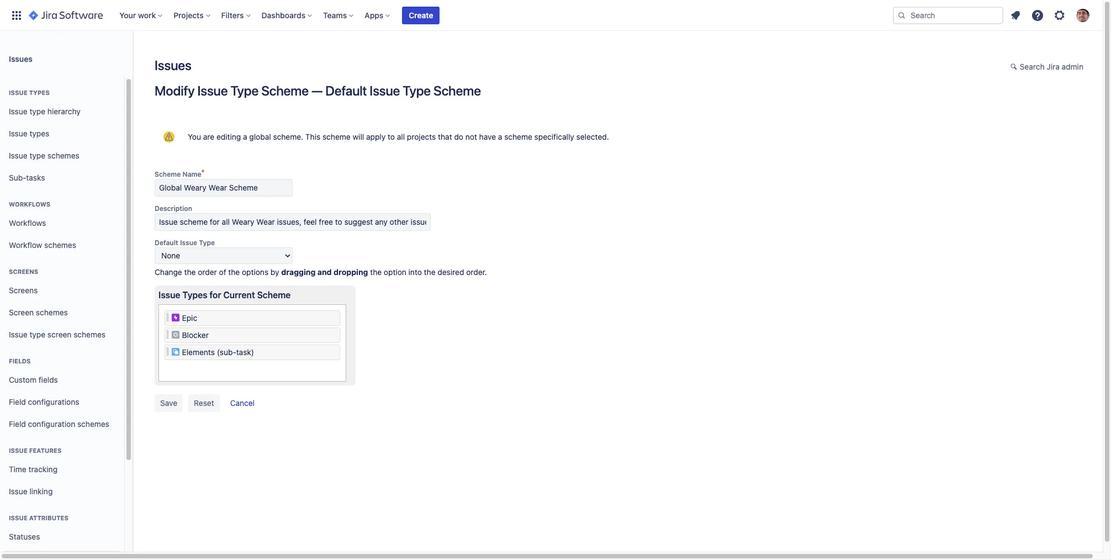 Task type: locate. For each thing, give the bounding box(es) containing it.
issue inside screens group
[[9, 330, 27, 339]]

2 vertical spatial type
[[30, 330, 45, 339]]

2 vgrabber image from the top
[[167, 348, 169, 356]]

1 horizontal spatial scheme
[[505, 132, 533, 141]]

None text field
[[155, 179, 293, 197]]

default
[[326, 83, 367, 98], [155, 239, 178, 247]]

issue up 'time'
[[9, 447, 28, 454]]

fields
[[39, 375, 58, 384]]

issue features
[[9, 447, 62, 454]]

type left the screen
[[30, 330, 45, 339]]

type inside screens group
[[30, 330, 45, 339]]

your profile and settings image
[[1077, 9, 1090, 22]]

0 vertical spatial type
[[30, 106, 45, 116]]

2 the from the left
[[228, 267, 240, 277]]

1 vertical spatial workflows
[[9, 218, 46, 227]]

image image for blocker
[[171, 330, 180, 339]]

sub-
[[9, 173, 26, 182]]

3 type from the top
[[30, 330, 45, 339]]

screens up screen
[[9, 285, 38, 295]]

issues up modify
[[155, 57, 192, 73]]

workflow schemes
[[9, 240, 76, 250]]

0 vertical spatial screens
[[9, 268, 38, 275]]

screens down workflow
[[9, 268, 38, 275]]

default up "change"
[[155, 239, 178, 247]]

1 vertical spatial screens
[[9, 285, 38, 295]]

schemes right the screen
[[74, 330, 106, 339]]

and
[[318, 267, 332, 277]]

teams
[[323, 10, 347, 20]]

(sub-
[[217, 348, 236, 357]]

the right of
[[228, 267, 240, 277]]

scheme up do
[[434, 83, 481, 98]]

cancel link
[[225, 395, 260, 412]]

by
[[271, 267, 279, 277]]

field for field configurations
[[9, 397, 26, 406]]

vgrabber image up vgrabber icon
[[167, 313, 169, 322]]

1 vertical spatial default
[[155, 239, 178, 247]]

types inside "group"
[[29, 89, 50, 96]]

issues
[[9, 54, 33, 63], [155, 57, 192, 73]]

statuses
[[9, 532, 40, 541]]

type for hierarchy
[[30, 106, 45, 116]]

type up 'default issue type' text field
[[199, 239, 215, 247]]

issue attributes group
[[4, 503, 120, 560]]

sub-tasks
[[9, 173, 45, 182]]

specifically
[[535, 132, 575, 141]]

1 type from the top
[[30, 106, 45, 116]]

into
[[409, 267, 422, 277]]

dragging
[[281, 267, 316, 277]]

issue left types
[[9, 129, 27, 138]]

1 vertical spatial type
[[30, 151, 45, 160]]

issue for issue type screen schemes
[[9, 330, 27, 339]]

admin
[[1062, 62, 1084, 71]]

1 horizontal spatial a
[[498, 132, 503, 141]]

0 vertical spatial workflows
[[9, 201, 50, 208]]

the left order
[[184, 267, 196, 277]]

small image
[[1011, 62, 1020, 71]]

banner
[[0, 0, 1104, 31]]

2 screens from the top
[[9, 285, 38, 295]]

issue attributes
[[9, 514, 68, 522]]

issues up issue types at the top of page
[[9, 54, 33, 63]]

primary element
[[7, 0, 894, 31]]

custom
[[9, 375, 36, 384]]

order.
[[466, 267, 487, 277]]

workflows
[[9, 201, 50, 208], [9, 218, 46, 227]]

1 image image from the top
[[171, 313, 180, 322]]

issue for issue linking
[[9, 487, 27, 496]]

time
[[9, 465, 26, 474]]

1 vertical spatial vgrabber image
[[167, 348, 169, 356]]

task)
[[236, 348, 254, 357]]

2 field from the top
[[9, 419, 26, 429]]

scheme right have
[[505, 132, 533, 141]]

1 horizontal spatial issues
[[155, 57, 192, 73]]

workflow schemes link
[[4, 234, 120, 256]]

2 a from the left
[[498, 132, 503, 141]]

type up 'tasks'
[[30, 151, 45, 160]]

issue up statuses
[[9, 514, 28, 522]]

issue types for current scheme
[[159, 290, 291, 300]]

schemes
[[47, 151, 79, 160], [44, 240, 76, 250], [36, 308, 68, 317], [74, 330, 106, 339], [77, 419, 109, 429]]

1 field from the top
[[9, 397, 26, 406]]

configurations
[[28, 397, 79, 406]]

field configurations link
[[4, 391, 120, 413]]

field configurations
[[9, 397, 79, 406]]

jira software image
[[29, 9, 103, 22], [29, 9, 103, 22]]

the left "option"
[[370, 267, 382, 277]]

types up issue type hierarchy
[[29, 89, 50, 96]]

filters
[[221, 10, 244, 20]]

the right into
[[424, 267, 436, 277]]

options
[[242, 267, 269, 277]]

workflows down sub-tasks
[[9, 201, 50, 208]]

1 workflows from the top
[[9, 201, 50, 208]]

type down issue types at the top of page
[[30, 106, 45, 116]]

hierarchy
[[47, 106, 81, 116]]

1 vgrabber image from the top
[[167, 313, 169, 322]]

types left for
[[183, 290, 208, 300]]

types for issue types for current scheme
[[183, 290, 208, 300]]

0 vertical spatial image image
[[171, 313, 180, 322]]

image image
[[171, 313, 180, 322], [171, 330, 180, 339], [171, 348, 180, 356]]

time tracking link
[[4, 459, 120, 481]]

linking
[[30, 487, 53, 496]]

the
[[184, 267, 196, 277], [228, 267, 240, 277], [370, 267, 382, 277], [424, 267, 436, 277]]

current
[[223, 290, 255, 300]]

issue down screen
[[9, 330, 27, 339]]

you are editing a global scheme. this scheme will apply to all projects that do not have a scheme specifically selected.
[[188, 132, 609, 141]]

1 horizontal spatial type
[[231, 83, 259, 98]]

0 horizontal spatial scheme
[[323, 132, 351, 141]]

issue type schemes
[[9, 151, 79, 160]]

issue down "change"
[[159, 290, 180, 300]]

issue for issue types
[[9, 89, 28, 96]]

screen
[[47, 330, 72, 339]]

2 type from the top
[[30, 151, 45, 160]]

issue up sub- in the left top of the page
[[9, 151, 27, 160]]

screens link
[[4, 280, 120, 302]]

workflows up workflow
[[9, 218, 46, 227]]

0 horizontal spatial type
[[199, 239, 215, 247]]

create button
[[402, 6, 440, 24]]

3 the from the left
[[370, 267, 382, 277]]

image image right vgrabber icon
[[171, 330, 180, 339]]

schemes down the workflows link
[[44, 240, 76, 250]]

0 horizontal spatial types
[[29, 89, 50, 96]]

search
[[1020, 62, 1045, 71]]

configuration
[[28, 419, 75, 429]]

screen schemes
[[9, 308, 68, 317]]

type up projects on the top left of the page
[[403, 83, 431, 98]]

scheme left 'will'
[[323, 132, 351, 141]]

a right have
[[498, 132, 503, 141]]

2 workflows from the top
[[9, 218, 46, 227]]

type
[[30, 106, 45, 116], [30, 151, 45, 160], [30, 330, 45, 339]]

type
[[231, 83, 259, 98], [403, 83, 431, 98], [199, 239, 215, 247]]

Default Issue Type text field
[[155, 248, 293, 264]]

type up global
[[231, 83, 259, 98]]

default right —
[[326, 83, 367, 98]]

schemes down field configurations link
[[77, 419, 109, 429]]

field down "custom"
[[9, 397, 26, 406]]

change
[[155, 267, 182, 277]]

2 image image from the top
[[171, 330, 180, 339]]

1 horizontal spatial default
[[326, 83, 367, 98]]

None button
[[188, 395, 220, 412]]

0 horizontal spatial a
[[243, 132, 247, 141]]

search jira admin link
[[1006, 59, 1090, 76]]

field up the issue features
[[9, 419, 26, 429]]

you
[[188, 132, 201, 141]]

have
[[479, 132, 496, 141]]

1 horizontal spatial types
[[183, 290, 208, 300]]

1 vertical spatial field
[[9, 419, 26, 429]]

image image for epic
[[171, 313, 180, 322]]

issue for issue attributes
[[9, 514, 28, 522]]

0 vertical spatial types
[[29, 89, 50, 96]]

1 screens from the top
[[9, 268, 38, 275]]

field for field configuration schemes
[[9, 419, 26, 429]]

fields group
[[4, 346, 120, 439]]

image image left elements
[[171, 348, 180, 356]]

0 vertical spatial default
[[326, 83, 367, 98]]

your
[[119, 10, 136, 20]]

issue down issue types at the top of page
[[9, 106, 27, 116]]

screen schemes link
[[4, 302, 120, 324]]

workflow
[[9, 240, 42, 250]]

None submit
[[155, 395, 183, 412]]

custom fields link
[[4, 369, 120, 391]]

a left global
[[243, 132, 247, 141]]

issue type screen schemes link
[[4, 324, 120, 346]]

field
[[9, 397, 26, 406], [9, 419, 26, 429]]

vgrabber image down vgrabber icon
[[167, 348, 169, 356]]

0 vertical spatial vgrabber image
[[167, 313, 169, 322]]

1 vertical spatial types
[[183, 290, 208, 300]]

2 vertical spatial image image
[[171, 348, 180, 356]]

issue up issue type hierarchy
[[9, 89, 28, 96]]

issue types link
[[4, 123, 120, 145]]

vgrabber image
[[167, 313, 169, 322], [167, 348, 169, 356]]

scheme
[[261, 83, 309, 98], [434, 83, 481, 98], [155, 170, 181, 178], [257, 290, 291, 300]]

dropping
[[334, 267, 368, 277]]

projects
[[174, 10, 204, 20]]

help image
[[1032, 9, 1045, 22]]

issue down 'time'
[[9, 487, 27, 496]]

types
[[29, 89, 50, 96], [183, 290, 208, 300]]

schemes down issue types link in the left of the page
[[47, 151, 79, 160]]

workflows for the workflows link
[[9, 218, 46, 227]]

Search field
[[894, 6, 1004, 24]]

1 vertical spatial image image
[[171, 330, 180, 339]]

1 scheme from the left
[[323, 132, 351, 141]]

0 vertical spatial field
[[9, 397, 26, 406]]

scheme
[[323, 132, 351, 141], [505, 132, 533, 141]]

image image left 'epic'
[[171, 313, 180, 322]]



Task type: describe. For each thing, give the bounding box(es) containing it.
—
[[312, 83, 323, 98]]

issue linking
[[9, 487, 53, 496]]

issue features group
[[4, 435, 120, 506]]

apply
[[366, 132, 386, 141]]

schemes inside issue types "group"
[[47, 151, 79, 160]]

do
[[454, 132, 464, 141]]

that
[[438, 132, 452, 141]]

sub-tasks link
[[4, 167, 120, 189]]

attributes
[[29, 514, 68, 522]]

0 horizontal spatial default
[[155, 239, 178, 247]]

issue for issue types for current scheme
[[159, 290, 180, 300]]

vgrabber image for epic
[[167, 313, 169, 322]]

schemes up issue type screen schemes
[[36, 308, 68, 317]]

of
[[219, 267, 226, 277]]

issue type hierarchy link
[[4, 101, 120, 123]]

create
[[409, 10, 433, 20]]

will
[[353, 132, 364, 141]]

issue up "change"
[[180, 239, 197, 247]]

3 image image from the top
[[171, 348, 180, 356]]

issue for issue type schemes
[[9, 151, 27, 160]]

issue types group
[[4, 77, 120, 192]]

types
[[30, 129, 49, 138]]

tracking
[[28, 465, 58, 474]]

your work button
[[116, 6, 167, 24]]

type for default issue type
[[199, 239, 215, 247]]

elements
[[182, 348, 215, 357]]

order
[[198, 267, 217, 277]]

modify
[[155, 83, 195, 98]]

desired
[[438, 267, 464, 277]]

screens for screens link
[[9, 285, 38, 295]]

default issue type
[[155, 239, 215, 247]]

1 the from the left
[[184, 267, 196, 277]]

scheme left name at top left
[[155, 170, 181, 178]]

projects button
[[170, 6, 215, 24]]

filters button
[[218, 6, 255, 24]]

option
[[384, 267, 407, 277]]

selected.
[[577, 132, 609, 141]]

type for modify issue type scheme                 — default issue type scheme
[[231, 83, 259, 98]]

screens group
[[4, 256, 120, 349]]

fields
[[9, 358, 31, 365]]

time tracking
[[9, 465, 58, 474]]

apps
[[365, 10, 384, 20]]

screen
[[9, 308, 34, 317]]

vgrabber image
[[167, 330, 169, 339]]

blocker
[[182, 330, 209, 340]]

search image
[[898, 11, 907, 20]]

search jira admin
[[1020, 62, 1084, 71]]

scheme left —
[[261, 83, 309, 98]]

this
[[306, 132, 321, 141]]

2 scheme from the left
[[505, 132, 533, 141]]

vgrabber image for elements
[[167, 348, 169, 356]]

for
[[210, 290, 221, 300]]

types for issue types
[[29, 89, 50, 96]]

teams button
[[320, 6, 358, 24]]

notifications image
[[1010, 9, 1023, 22]]

Description text field
[[155, 213, 431, 231]]

workflows group
[[4, 189, 120, 260]]

1 a from the left
[[243, 132, 247, 141]]

change the order of the options by dragging and dropping the option into the desired order.
[[155, 267, 487, 277]]

workflows for workflows group
[[9, 201, 50, 208]]

name
[[183, 170, 201, 178]]

schemes inside workflows group
[[44, 240, 76, 250]]

apps button
[[361, 6, 395, 24]]

settings image
[[1054, 9, 1067, 22]]

your work
[[119, 10, 156, 20]]

elements (sub-task)
[[182, 348, 254, 357]]

dashboards
[[262, 10, 306, 20]]

4 the from the left
[[424, 267, 436, 277]]

schemes inside fields group
[[77, 419, 109, 429]]

0 horizontal spatial issues
[[9, 54, 33, 63]]

issue type hierarchy
[[9, 106, 81, 116]]

all
[[397, 132, 405, 141]]

issue for issue features
[[9, 447, 28, 454]]

issue for issue type hierarchy
[[9, 106, 27, 116]]

scheme.
[[273, 132, 303, 141]]

type for schemes
[[30, 151, 45, 160]]

workflows link
[[4, 212, 120, 234]]

global
[[249, 132, 271, 141]]

issue types
[[9, 89, 50, 96]]

appswitcher icon image
[[10, 9, 23, 22]]

cancel
[[230, 398, 255, 408]]

work
[[138, 10, 156, 20]]

epic
[[182, 313, 197, 323]]

dashboards button
[[258, 6, 317, 24]]

statuses link
[[4, 526, 120, 548]]

issue linking link
[[4, 481, 120, 503]]

screens for screens group
[[9, 268, 38, 275]]

modify issue type scheme                 — default issue type scheme
[[155, 83, 481, 98]]

issue type schemes link
[[4, 145, 120, 167]]

not
[[466, 132, 477, 141]]

to
[[388, 132, 395, 141]]

issue for issue types
[[9, 129, 27, 138]]

description
[[155, 204, 192, 213]]

2 horizontal spatial type
[[403, 83, 431, 98]]

field configuration schemes
[[9, 419, 109, 429]]

issue up to
[[370, 83, 400, 98]]

banner containing your work
[[0, 0, 1104, 31]]

are
[[203, 132, 215, 141]]

issue type screen schemes
[[9, 330, 106, 339]]

type for screen
[[30, 330, 45, 339]]

features
[[29, 447, 62, 454]]

scheme down by
[[257, 290, 291, 300]]

tasks
[[26, 173, 45, 182]]

projects
[[407, 132, 436, 141]]

issue types
[[9, 129, 49, 138]]

issue right modify
[[198, 83, 228, 98]]

scheme name
[[155, 170, 201, 178]]

sidebar navigation image
[[120, 44, 145, 66]]



Task type: vqa. For each thing, say whether or not it's contained in the screenshot.
"Teams"
yes



